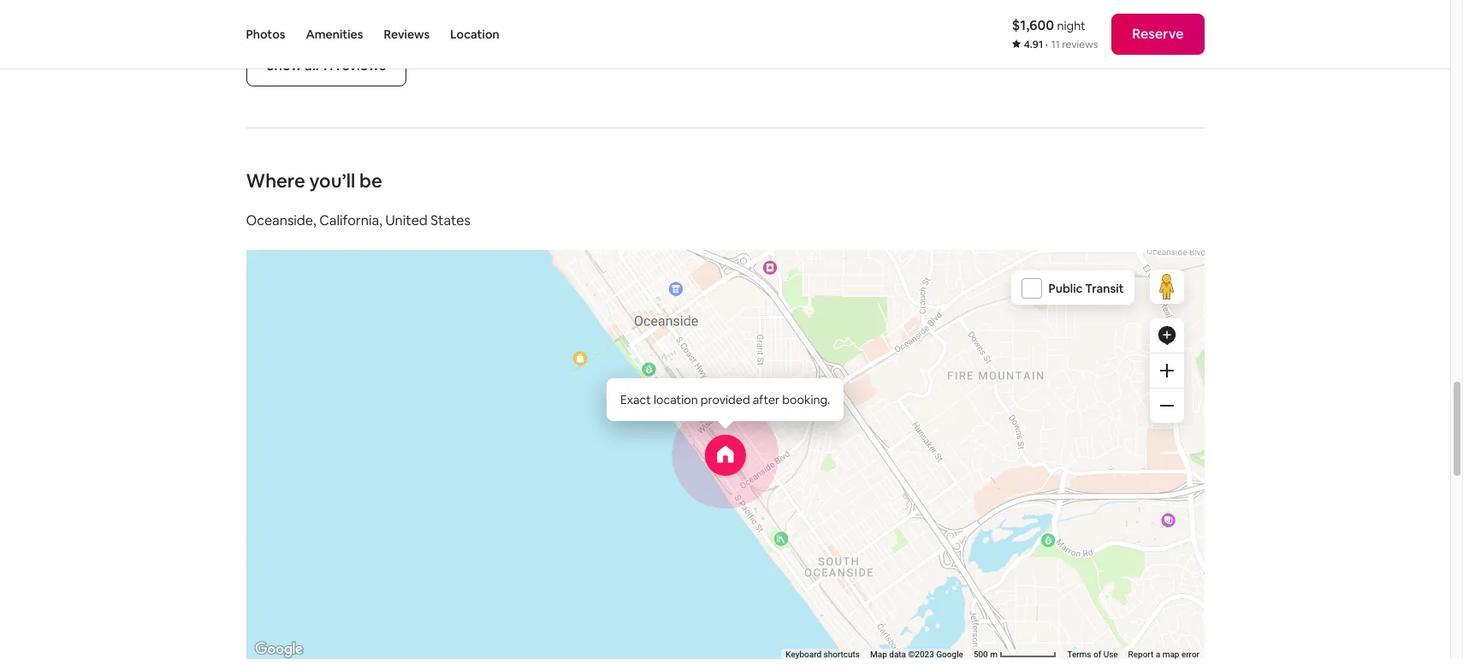 Task type: vqa. For each thing, say whether or not it's contained in the screenshot.
top 'services'
no



Task type: describe. For each thing, give the bounding box(es) containing it.
where
[[246, 169, 305, 193]]

reviews
[[384, 27, 430, 42]]

zoom in image
[[1160, 364, 1174, 378]]

google map
showing 7 points of interest. region
[[244, 140, 1339, 659]]

you'll
[[309, 169, 356, 193]]

2 list item from the left
[[726, 0, 1131, 45]]

reserve button
[[1112, 14, 1205, 55]]

reviews for 4.91 · 11 reviews
[[1063, 38, 1099, 51]]

reviews for show all 11 reviews
[[337, 57, 386, 74]]

oceanside,
[[246, 211, 316, 229]]

reserve
[[1133, 25, 1184, 43]]

photos
[[246, 27, 285, 42]]

your stay location, map pin image
[[705, 435, 746, 476]]

reviews button
[[384, 0, 430, 68]]

google image
[[250, 639, 307, 659]]

be
[[360, 169, 383, 193]]

night
[[1058, 18, 1086, 33]]

photos button
[[246, 0, 285, 68]]

11 for ·
[[1052, 38, 1060, 51]]

$1,600
[[1013, 16, 1055, 34]]

oceanside, california, united states
[[246, 211, 471, 229]]

transit
[[1086, 281, 1124, 296]]

4.91
[[1025, 38, 1044, 51]]

where you'll be
[[246, 169, 383, 193]]

all
[[305, 57, 319, 74]]

4.91 · 11 reviews
[[1025, 38, 1099, 51]]



Task type: locate. For each thing, give the bounding box(es) containing it.
reviews
[[1063, 38, 1099, 51], [337, 57, 386, 74]]

0 horizontal spatial list item
[[239, 0, 644, 45]]

zoom out image
[[1160, 399, 1174, 413]]

1 list item from the left
[[239, 0, 644, 45]]

1 horizontal spatial 11
[[1052, 38, 1060, 51]]

show
[[267, 57, 302, 74]]

1 horizontal spatial reviews
[[1063, 38, 1099, 51]]

list item
[[239, 0, 644, 45], [726, 0, 1131, 45]]

united
[[386, 211, 428, 229]]

0 vertical spatial reviews
[[1063, 38, 1099, 51]]

reviews inside button
[[337, 57, 386, 74]]

0 vertical spatial 11
[[1052, 38, 1060, 51]]

$1,600 night
[[1013, 16, 1086, 34]]

california,
[[319, 211, 383, 229]]

11 right ·
[[1052, 38, 1060, 51]]

amenities button
[[306, 0, 363, 68]]

reviews down night
[[1063, 38, 1099, 51]]

1 vertical spatial reviews
[[337, 57, 386, 74]]

0 horizontal spatial reviews
[[337, 57, 386, 74]]

11 inside show all 11 reviews button
[[322, 57, 334, 74]]

list
[[239, 0, 1212, 45]]

11 for all
[[322, 57, 334, 74]]

·
[[1046, 38, 1048, 51]]

1 horizontal spatial list item
[[726, 0, 1131, 45]]

amenities
[[306, 27, 363, 42]]

add a place to the map image
[[1157, 325, 1178, 346]]

11
[[1052, 38, 1060, 51], [322, 57, 334, 74]]

location button
[[451, 0, 500, 68]]

states
[[431, 211, 471, 229]]

drag pegman onto the map to open street view image
[[1150, 270, 1184, 304]]

location
[[451, 27, 500, 42]]

11 right 'all'
[[322, 57, 334, 74]]

show all 11 reviews button
[[246, 45, 407, 86]]

show all 11 reviews
[[267, 57, 386, 74]]

reviews down amenities
[[337, 57, 386, 74]]

public transit
[[1049, 281, 1124, 296]]

0 horizontal spatial 11
[[322, 57, 334, 74]]

public
[[1049, 281, 1083, 296]]

1 vertical spatial 11
[[322, 57, 334, 74]]



